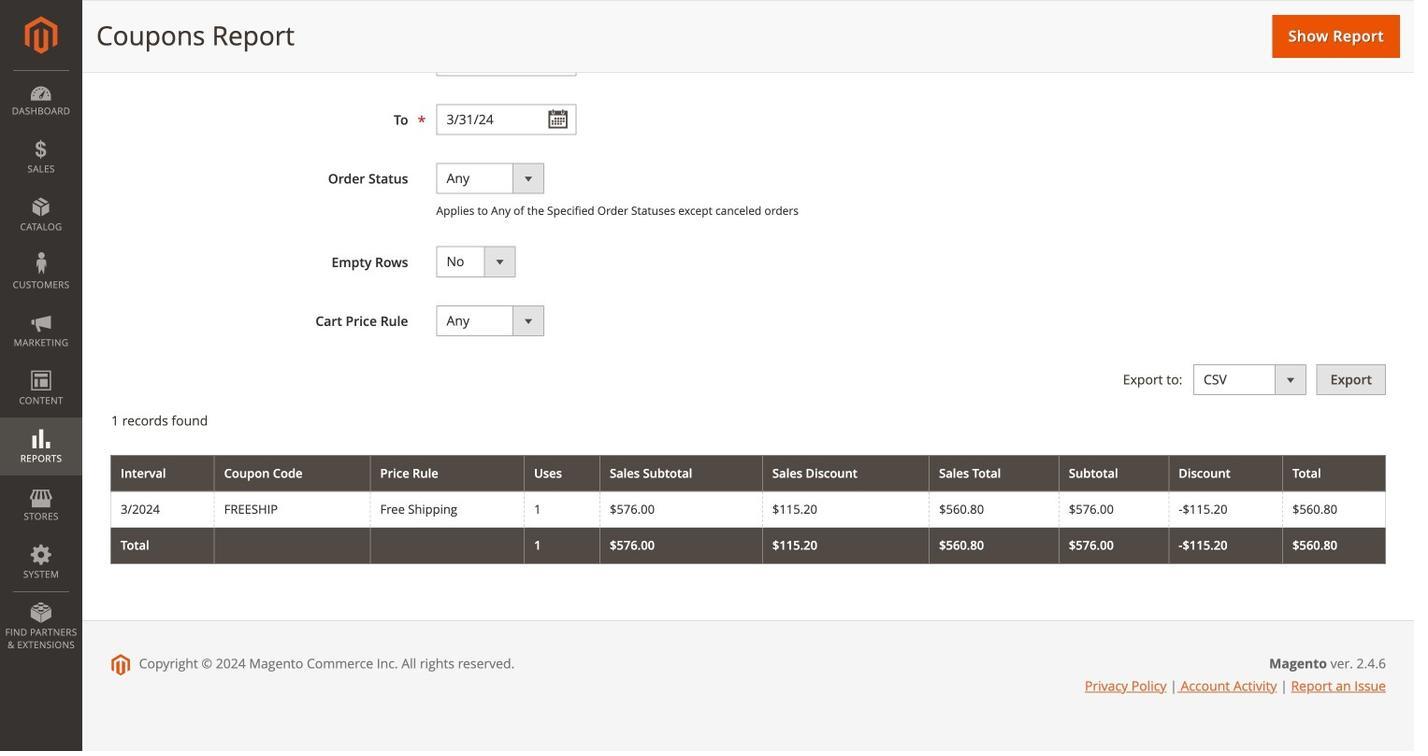 Task type: vqa. For each thing, say whether or not it's contained in the screenshot.
From text field
no



Task type: locate. For each thing, give the bounding box(es) containing it.
None text field
[[436, 45, 577, 76]]

None text field
[[436, 104, 577, 135]]

menu bar
[[0, 70, 82, 661]]



Task type: describe. For each thing, give the bounding box(es) containing it.
magento admin panel image
[[25, 16, 58, 54]]



